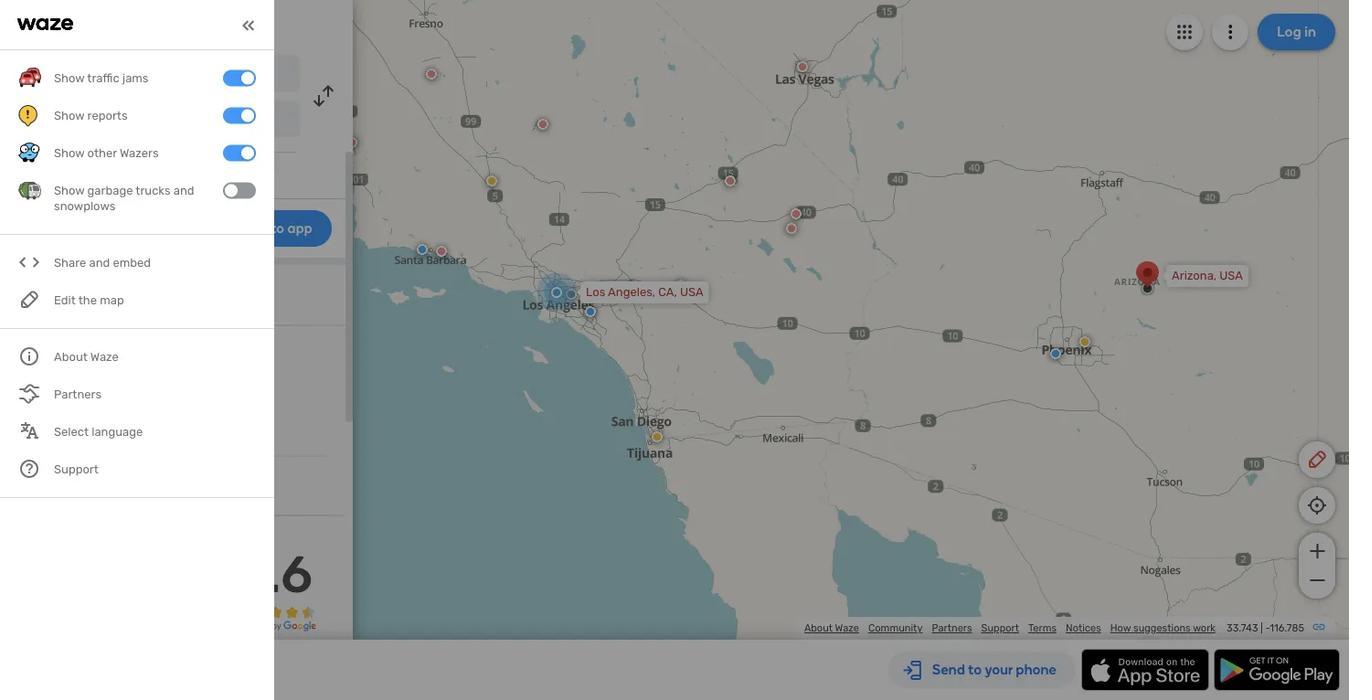 Task type: describe. For each thing, give the bounding box(es) containing it.
partners
[[932, 622, 973, 635]]

link image
[[1312, 620, 1327, 635]]

clock image
[[14, 162, 36, 184]]

33.743 | -116.785
[[1227, 622, 1305, 635]]

current location image
[[18, 62, 40, 84]]

2 vertical spatial ca,
[[18, 371, 38, 386]]

about waze link
[[805, 622, 860, 635]]

work
[[1193, 622, 1216, 635]]

support
[[982, 622, 1020, 635]]

los angeles, ca, usa
[[586, 285, 704, 299]]

starting point
[[18, 295, 99, 311]]

arizona, usa
[[1172, 269, 1244, 283]]

suggestions
[[1134, 622, 1191, 635]]

point
[[69, 295, 99, 311]]

waze
[[835, 622, 860, 635]]

share
[[54, 255, 86, 270]]

code image
[[18, 251, 41, 274]]

0 vertical spatial angeles
[[90, 67, 138, 82]]

4.6
[[235, 544, 313, 605]]

support link
[[982, 622, 1020, 635]]

zoom in image
[[1306, 540, 1329, 562]]

1 vertical spatial angeles
[[54, 346, 126, 368]]

pencil image
[[1307, 449, 1329, 471]]

partners link
[[932, 622, 973, 635]]

how
[[1111, 622, 1131, 635]]

arizona,
[[1172, 269, 1217, 283]]

directions
[[168, 15, 244, 34]]

embed
[[113, 255, 151, 270]]

zoom out image
[[1306, 570, 1329, 592]]

computer image
[[18, 475, 40, 497]]

0 vertical spatial ca,
[[145, 69, 162, 81]]



Task type: locate. For each thing, give the bounding box(es) containing it.
usa down starting point button
[[42, 371, 67, 386]]

0 horizontal spatial los
[[18, 346, 50, 368]]

1 vertical spatial ca,
[[659, 285, 677, 299]]

lacity.org/index.htm
[[55, 478, 176, 493]]

usa right angeles,
[[680, 285, 704, 299]]

los angeles ca, usa down starting point button
[[18, 346, 126, 386]]

33.743
[[1227, 622, 1259, 635]]

2 horizontal spatial los
[[586, 285, 606, 299]]

1 horizontal spatial los
[[67, 67, 88, 82]]

driving directions
[[109, 15, 244, 34]]

los angeles ca, usa down driving
[[67, 67, 187, 82]]

1 vertical spatial los angeles ca, usa
[[18, 346, 126, 386]]

0 vertical spatial los angeles ca, usa
[[67, 67, 187, 82]]

arizona usa
[[67, 113, 140, 128]]

location image
[[18, 108, 40, 130]]

-
[[1266, 622, 1270, 635]]

about waze community partners support terms notices how suggestions work
[[805, 622, 1216, 635]]

2 vertical spatial los
[[18, 346, 50, 368]]

notices
[[1066, 622, 1102, 635]]

community
[[869, 622, 923, 635]]

ca, down driving
[[145, 69, 162, 81]]

1 vertical spatial los
[[586, 285, 606, 299]]

1 horizontal spatial ca,
[[145, 69, 162, 81]]

116.785
[[1270, 622, 1305, 635]]

2 horizontal spatial ca,
[[659, 285, 677, 299]]

lacity.org/index.htm link
[[55, 478, 176, 493]]

0 horizontal spatial ca,
[[18, 371, 38, 386]]

and
[[89, 255, 110, 270]]

driving
[[109, 15, 164, 34]]

usa down driving directions
[[165, 69, 187, 81]]

angeles,
[[608, 285, 656, 299]]

how suggestions work link
[[1111, 622, 1216, 635]]

angeles up arizona usa
[[90, 67, 138, 82]]

|
[[1261, 622, 1264, 635]]

angeles down point
[[54, 346, 126, 368]]

los angeles ca, usa
[[67, 67, 187, 82], [18, 346, 126, 386]]

ca,
[[145, 69, 162, 81], [659, 285, 677, 299], [18, 371, 38, 386]]

los
[[67, 67, 88, 82], [586, 285, 606, 299], [18, 346, 50, 368]]

starting
[[18, 295, 65, 311]]

arizona
[[67, 113, 112, 128]]

angeles
[[90, 67, 138, 82], [54, 346, 126, 368]]

usa right arizona
[[118, 114, 140, 127]]

los down starting point button
[[18, 346, 50, 368]]

share and embed link
[[18, 244, 256, 282]]

usa right arizona,
[[1220, 269, 1244, 283]]

about
[[805, 622, 833, 635]]

share and embed
[[54, 255, 151, 270]]

usa inside arizona usa
[[118, 114, 140, 127]]

notices link
[[1066, 622, 1102, 635]]

los left angeles,
[[586, 285, 606, 299]]

los up arizona
[[67, 67, 88, 82]]

starting point button
[[18, 295, 99, 325]]

usa
[[165, 69, 187, 81], [118, 114, 140, 127], [1220, 269, 1244, 283], [680, 285, 704, 299], [42, 371, 67, 386]]

ca, down starting point button
[[18, 371, 38, 386]]

terms
[[1029, 622, 1057, 635]]

terms link
[[1029, 622, 1057, 635]]

0 vertical spatial los
[[67, 67, 88, 82]]

community link
[[869, 622, 923, 635]]

ca, right angeles,
[[659, 285, 677, 299]]



Task type: vqa. For each thing, say whether or not it's contained in the screenshot.
'Zoom in' IMAGE
yes



